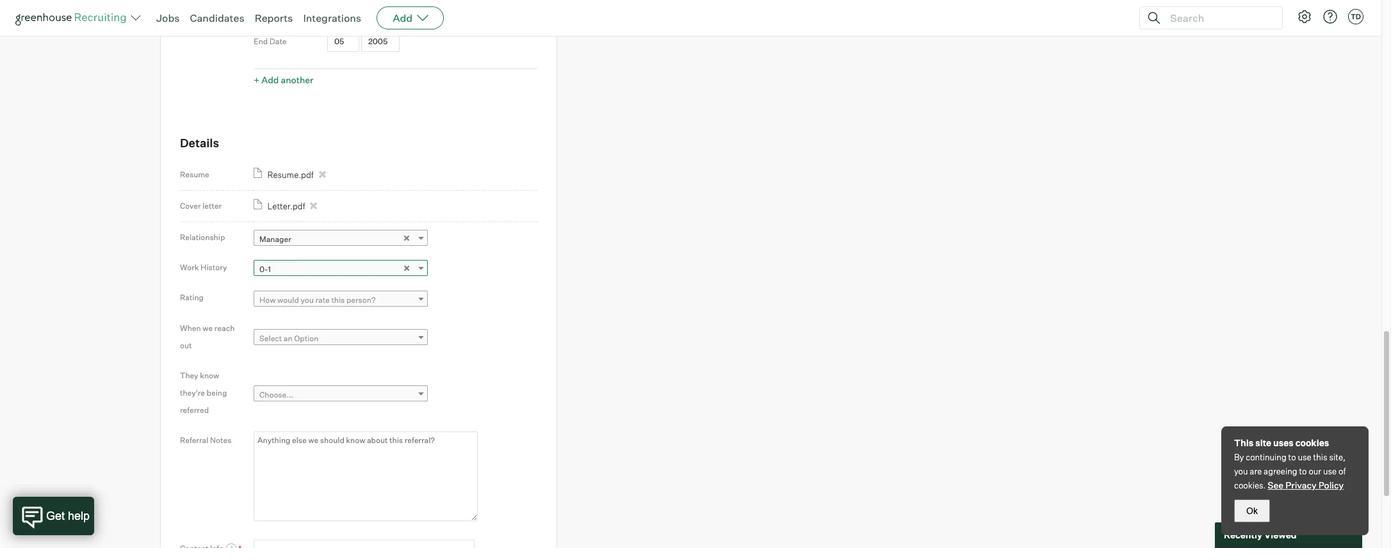 Task type: vqa. For each thing, say whether or not it's contained in the screenshot.
YYYY text field
yes



Task type: locate. For each thing, give the bounding box(es) containing it.
1 horizontal spatial add
[[393, 12, 413, 24]]

rating
[[180, 293, 204, 303]]

0-
[[259, 265, 268, 275]]

to left our on the right bottom of the page
[[1300, 466, 1307, 477]]

reach
[[214, 323, 235, 333]]

to
[[1289, 452, 1296, 463], [1300, 466, 1307, 477]]

1 vertical spatial date
[[270, 37, 287, 46]]

1 vertical spatial use
[[1324, 466, 1337, 477]]

1 vertical spatial add
[[262, 75, 279, 86]]

add
[[393, 12, 413, 24], [262, 75, 279, 86]]

of
[[1339, 466, 1346, 477]]

Search text field
[[1167, 9, 1271, 27]]

1
[[268, 265, 271, 275]]

0 vertical spatial add
[[393, 12, 413, 24]]

0 vertical spatial use
[[1298, 452, 1312, 463]]

cover letter
[[180, 201, 222, 211]]

start
[[254, 8, 272, 18]]

start date
[[254, 8, 291, 18]]

0 horizontal spatial this
[[331, 295, 345, 305]]

0 horizontal spatial add
[[262, 75, 279, 86]]

1 horizontal spatial you
[[1235, 466, 1248, 477]]

1 vertical spatial you
[[1235, 466, 1248, 477]]

candidates
[[190, 12, 244, 24]]

see
[[1268, 480, 1284, 491]]

this right rate
[[331, 295, 345, 305]]

know
[[200, 371, 219, 380]]

0 vertical spatial this
[[331, 295, 345, 305]]

another
[[281, 75, 314, 86]]

manager
[[259, 235, 291, 244]]

cookies.
[[1235, 480, 1266, 491]]

how
[[259, 295, 276, 305]]

use left of
[[1324, 466, 1337, 477]]

configure image
[[1297, 9, 1313, 24]]

are
[[1250, 466, 1262, 477]]

work
[[180, 263, 199, 272]]

+ add another link
[[254, 75, 314, 86]]

you
[[301, 295, 314, 305], [1235, 466, 1248, 477]]

education element
[[254, 0, 538, 89]]

would
[[277, 295, 299, 305]]

by
[[1235, 452, 1244, 463]]

0 horizontal spatial use
[[1298, 452, 1312, 463]]

this inside by continuing to use this site, you are agreeing to our use of cookies.
[[1314, 452, 1328, 463]]

add inside education element
[[262, 75, 279, 86]]

policy
[[1319, 480, 1344, 491]]

0 vertical spatial date
[[273, 8, 291, 18]]

resume
[[180, 170, 209, 179]]

you left rate
[[301, 295, 314, 305]]

our
[[1309, 466, 1322, 477]]

MM text field
[[327, 31, 359, 52]]

they
[[180, 371, 198, 380]]

when we reach out
[[180, 323, 235, 350]]

resume.pdf
[[268, 170, 314, 180]]

how would you rate this person? link
[[254, 291, 428, 309]]

this
[[331, 295, 345, 305], [1314, 452, 1328, 463]]

date
[[273, 8, 291, 18], [270, 37, 287, 46]]

integrations link
[[303, 12, 361, 24]]

select an option
[[259, 334, 319, 344]]

date for start date
[[273, 8, 291, 18]]

add right +
[[262, 75, 279, 86]]

jobs link
[[156, 12, 180, 24]]

recently
[[1224, 530, 1263, 541]]

1 horizontal spatial to
[[1300, 466, 1307, 477]]

choose...
[[259, 390, 294, 400]]

0-1
[[259, 265, 271, 275]]

see privacy policy link
[[1268, 480, 1344, 491]]

relationship
[[180, 233, 225, 242]]

add up yyyy text box
[[393, 12, 413, 24]]

history
[[201, 263, 227, 272]]

date right the end
[[270, 37, 287, 46]]

1 horizontal spatial use
[[1324, 466, 1337, 477]]

use
[[1298, 452, 1312, 463], [1324, 466, 1337, 477]]

None text field
[[254, 540, 475, 548]]

jobs
[[156, 12, 180, 24]]

1 horizontal spatial this
[[1314, 452, 1328, 463]]

td button
[[1349, 9, 1364, 24]]

date right start
[[273, 8, 291, 18]]

privacy
[[1286, 480, 1317, 491]]

referral
[[180, 435, 208, 445]]

work history
[[180, 263, 227, 272]]

you down by
[[1235, 466, 1248, 477]]

1 vertical spatial this
[[1314, 452, 1328, 463]]

0 horizontal spatial you
[[301, 295, 314, 305]]

they know they're being referred
[[180, 371, 227, 415]]

ok button
[[1235, 500, 1270, 523]]

to down uses
[[1289, 452, 1296, 463]]

cookies
[[1296, 438, 1329, 448]]

0-1 link
[[254, 260, 428, 279]]

this up our on the right bottom of the page
[[1314, 452, 1328, 463]]

when
[[180, 323, 201, 333]]

YYYY text field
[[361, 2, 400, 23]]

agreeing
[[1264, 466, 1298, 477]]

use down 'cookies'
[[1298, 452, 1312, 463]]

0 vertical spatial to
[[1289, 452, 1296, 463]]



Task type: describe. For each thing, give the bounding box(es) containing it.
0 horizontal spatial to
[[1289, 452, 1296, 463]]

MM text field
[[327, 2, 359, 23]]

Referral Notes text field
[[254, 432, 478, 521]]

continuing
[[1246, 452, 1287, 463]]

select
[[259, 334, 282, 344]]

+
[[254, 75, 260, 86]]

1 vertical spatial to
[[1300, 466, 1307, 477]]

0 vertical spatial you
[[301, 295, 314, 305]]

+ add another
[[254, 75, 314, 86]]

td button
[[1346, 6, 1367, 27]]

option
[[294, 334, 319, 344]]

select an option link
[[254, 330, 428, 348]]

add button
[[377, 6, 444, 29]]

choose... link
[[254, 386, 428, 404]]

ok
[[1247, 506, 1258, 516]]

you inside by continuing to use this site, you are agreeing to our use of cookies.
[[1235, 466, 1248, 477]]

we
[[203, 323, 213, 333]]

site,
[[1330, 452, 1346, 463]]

out
[[180, 341, 192, 350]]

this for use
[[1314, 452, 1328, 463]]

candidates link
[[190, 12, 244, 24]]

date for end date
[[270, 37, 287, 46]]

uses
[[1274, 438, 1294, 448]]

letter.pdf
[[268, 201, 305, 211]]

referred
[[180, 405, 209, 415]]

person?
[[347, 295, 376, 305]]

YYYY text field
[[361, 31, 400, 52]]

td
[[1351, 12, 1361, 21]]

see privacy policy
[[1268, 480, 1344, 491]]

this for rate
[[331, 295, 345, 305]]

site
[[1256, 438, 1272, 448]]

details
[[180, 136, 219, 150]]

reports
[[255, 12, 293, 24]]

recently viewed
[[1224, 530, 1297, 541]]

letter
[[203, 201, 222, 211]]

greenhouse recruiting image
[[15, 10, 131, 26]]

integrations
[[303, 12, 361, 24]]

an
[[284, 334, 293, 344]]

end
[[254, 37, 268, 46]]

cover
[[180, 201, 201, 211]]

rate
[[315, 295, 330, 305]]

how would you rate this person?
[[259, 295, 376, 305]]

notes
[[210, 435, 232, 445]]

this site uses cookies
[[1235, 438, 1329, 448]]

manager link
[[254, 230, 428, 249]]

end date
[[254, 37, 287, 46]]

being
[[207, 388, 227, 398]]

add inside popup button
[[393, 12, 413, 24]]

they're
[[180, 388, 205, 398]]

this
[[1235, 438, 1254, 448]]

referral notes
[[180, 435, 232, 445]]

reports link
[[255, 12, 293, 24]]

viewed
[[1265, 530, 1297, 541]]

by continuing to use this site, you are agreeing to our use of cookies.
[[1235, 452, 1346, 491]]



